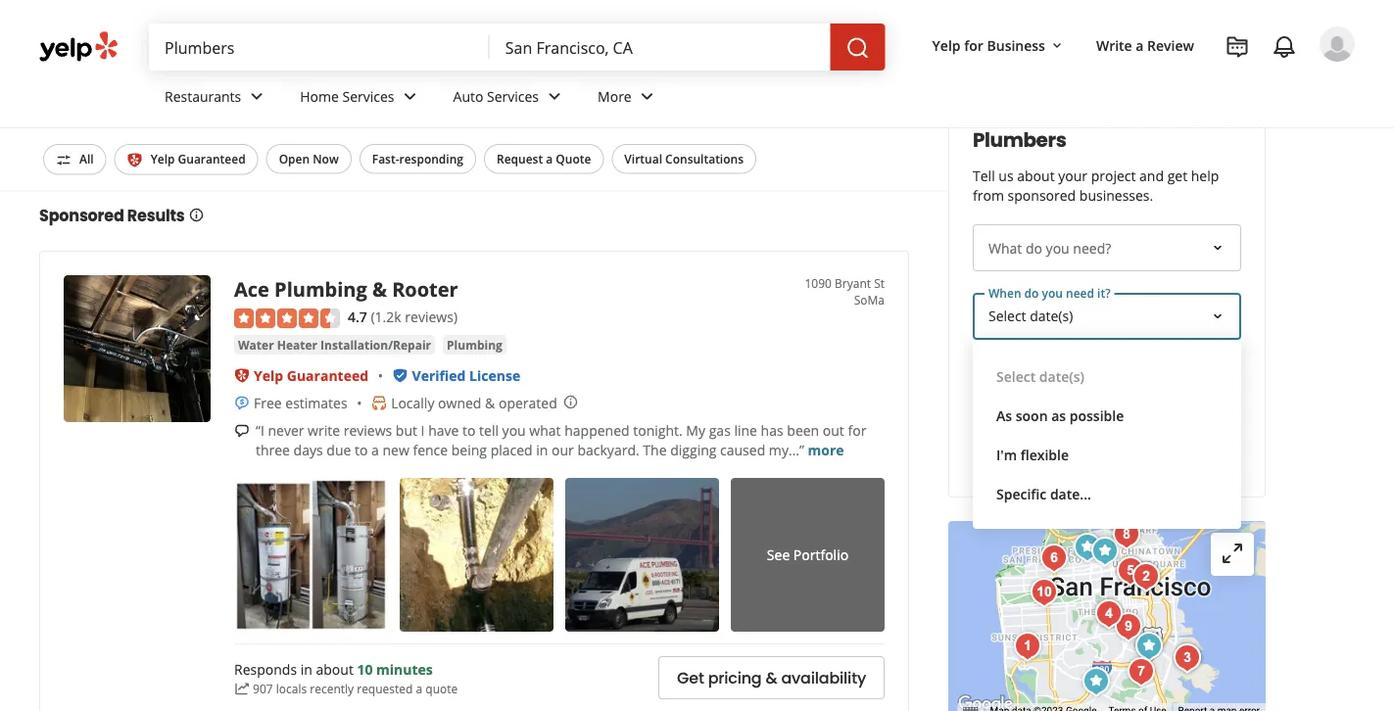 Task type: locate. For each thing, give the bounding box(es) containing it.
1 horizontal spatial get
[[1064, 441, 1091, 463]]

you for need
[[1042, 285, 1063, 301]]

0 horizontal spatial free
[[254, 394, 282, 412]]

plumbing inside button
[[447, 337, 503, 353]]

plumbers inside free quotes from local plumbers
[[973, 126, 1067, 154]]

yelp guaranteed button
[[114, 144, 258, 175], [254, 366, 369, 385]]

0 horizontal spatial yelp guaranteed
[[151, 151, 246, 167]]

&
[[372, 275, 387, 302], [485, 394, 495, 412], [766, 668, 778, 690]]

enter
[[989, 376, 1023, 394]]

request a quote button
[[484, 144, 604, 174]]

fast-
[[372, 151, 399, 167]]

you for need?
[[1046, 239, 1070, 257]]

do for when
[[1025, 285, 1039, 301]]

yelp for business
[[933, 36, 1046, 54]]

my
[[686, 421, 706, 440]]

0 vertical spatial from
[[1090, 99, 1137, 126]]

placed
[[491, 441, 533, 459]]

24 chevron down v2 image inside more link
[[636, 85, 659, 108]]

0 horizontal spatial 24 chevron down v2 image
[[398, 85, 422, 108]]

need
[[1066, 285, 1095, 301]]

request
[[497, 151, 543, 167]]

0 vertical spatial you
[[1046, 239, 1070, 257]]

francisco,
[[400, 83, 521, 116]]

business
[[987, 36, 1046, 54]]

quote
[[556, 151, 591, 167]]

2 none field from the left
[[506, 36, 815, 58]]

0 horizontal spatial guaranteed
[[178, 151, 246, 167]]

in up locals
[[301, 661, 312, 679]]

0 vertical spatial free
[[973, 99, 1015, 126]]

water heater installation/repair
[[238, 337, 431, 353]]

businesses.
[[1080, 186, 1154, 204]]

0 horizontal spatial 10
[[87, 83, 111, 116]]

Find text field
[[165, 36, 474, 58]]

1 vertical spatial home
[[300, 87, 339, 105]]

about for your
[[1018, 166, 1055, 185]]

soma
[[854, 291, 885, 308]]

1 vertical spatial yelp guaranteed
[[254, 366, 369, 385]]

& for operated
[[485, 394, 495, 412]]

1 horizontal spatial home services
[[300, 87, 395, 105]]

auto services link
[[438, 71, 582, 127]]

1 vertical spatial yelp
[[151, 151, 175, 167]]

2 vertical spatial &
[[766, 668, 778, 690]]

0 horizontal spatial home
[[96, 67, 131, 83]]

none field up more link
[[506, 36, 815, 58]]

4.7
[[348, 308, 367, 326]]

specific
[[997, 485, 1047, 503]]

all
[[79, 151, 94, 167]]

get down 'as soon as possible'
[[1064, 441, 1091, 463]]

1 vertical spatial 10
[[357, 661, 373, 679]]

24 chevron down v2 image inside auto services link
[[543, 85, 567, 108]]

yelp right 16 yelp guaranteed v2 icon
[[151, 151, 175, 167]]

0 horizontal spatial about
[[316, 661, 354, 679]]

0 horizontal spatial from
[[973, 186, 1005, 204]]

0 vertical spatial in
[[536, 441, 548, 459]]

0 horizontal spatial for
[[848, 421, 867, 440]]

about up 'sponsored'
[[1018, 166, 1055, 185]]

2 horizontal spatial &
[[766, 668, 778, 690]]

10 right top
[[87, 83, 111, 116]]

services inside 'home services' link
[[343, 87, 395, 105]]

you up placed
[[502, 421, 526, 440]]

16 free estimates v2 image
[[234, 395, 250, 411]]

24 chevron down v2 image right auto services
[[543, 85, 567, 108]]

1 horizontal spatial free
[[973, 99, 1015, 126]]

pricing
[[708, 668, 762, 690]]

yelp guaranteed button up the 16 info v2 image
[[114, 144, 258, 175]]

you left need
[[1042, 285, 1063, 301]]

24 chevron down v2 image inside 'home services' link
[[398, 85, 422, 108]]

1 vertical spatial &
[[485, 394, 495, 412]]

1 none field from the left
[[165, 36, 474, 58]]

0 vertical spatial plumbing
[[275, 275, 367, 302]]

see portfolio link
[[731, 478, 885, 632]]

select
[[997, 367, 1036, 386]]

water heater installation/repair link
[[234, 335, 435, 355]]

plumbers up us
[[973, 126, 1067, 154]]

1 horizontal spatial to
[[463, 421, 476, 440]]

free
[[973, 99, 1015, 126], [254, 394, 282, 412]]

for right out
[[848, 421, 867, 440]]

& up "tell"
[[485, 394, 495, 412]]

"i never write reviews but i have to tell you what happened tonight. my gas line has been out for three days due to a new fence being placed in our backyard. the digging caused my…"
[[256, 421, 867, 459]]

plumbing button
[[443, 335, 507, 355]]

0 vertical spatial guaranteed
[[178, 151, 246, 167]]

info icon image
[[563, 394, 579, 410], [563, 394, 579, 410]]

about
[[1018, 166, 1055, 185], [316, 661, 354, 679]]

0 vertical spatial &
[[372, 275, 387, 302]]

0 horizontal spatial yelp
[[151, 151, 175, 167]]

1 horizontal spatial in
[[536, 441, 548, 459]]

never
[[268, 421, 304, 440]]

1 vertical spatial home services
[[300, 87, 395, 105]]

free right the 16 free estimates v2 icon
[[254, 394, 282, 412]]

services for auto services link
[[487, 87, 539, 105]]

16 info v2 image
[[189, 207, 204, 223]]

do right when
[[1025, 285, 1039, 301]]

sponsored
[[39, 204, 124, 226]]

1 horizontal spatial yelp
[[254, 366, 283, 385]]

yelp down "water"
[[254, 366, 283, 385]]

1 vertical spatial from
[[973, 186, 1005, 204]]

home services link left '16 chevron right v2' image
[[96, 67, 182, 83]]

home right top
[[96, 67, 131, 83]]

i'm
[[997, 445, 1017, 464]]

1 horizontal spatial none field
[[506, 36, 815, 58]]

fast-responding
[[372, 151, 464, 167]]

0 vertical spatial yelp
[[933, 36, 961, 54]]

get inside button
[[677, 668, 704, 690]]

16 trending v2 image
[[234, 682, 250, 697]]

locally owned & operated
[[391, 394, 557, 412]]

1 horizontal spatial 24 chevron down v2 image
[[636, 85, 659, 108]]

tell
[[479, 421, 499, 440]]

0 horizontal spatial 24 chevron down v2 image
[[245, 85, 269, 108]]

None search field
[[149, 24, 889, 71]]

2 24 chevron down v2 image from the left
[[636, 85, 659, 108]]

24 chevron down v2 image right more
[[636, 85, 659, 108]]

yelp guaranteed button up the estimates
[[254, 366, 369, 385]]

get left the pricing
[[677, 668, 704, 690]]

0 horizontal spatial &
[[372, 275, 387, 302]]

you
[[1046, 239, 1070, 257], [1042, 285, 1063, 301], [502, 421, 526, 440]]

about inside tell us about your project and get help from sponsored businesses.
[[1018, 166, 1055, 185]]

When do you need it? field
[[973, 293, 1242, 529]]

0 horizontal spatial get
[[677, 668, 704, 690]]

  text field
[[973, 362, 1242, 409]]

local
[[1141, 99, 1188, 126]]

portfolio
[[794, 546, 849, 565]]

iconyelpguaranteedbadgesmall image
[[234, 368, 250, 384], [234, 368, 250, 384]]

from left local
[[1090, 99, 1137, 126]]

get started button
[[973, 430, 1242, 473]]

in
[[536, 441, 548, 459], [301, 661, 312, 679]]

1 horizontal spatial plumbing
[[447, 337, 503, 353]]

requested
[[357, 681, 413, 697]]

services left '16 chevron right v2' image
[[134, 67, 182, 83]]

as
[[997, 406, 1012, 425]]

24 chevron down v2 image down plumbers link
[[245, 85, 269, 108]]

virtual consultations button
[[612, 144, 757, 174]]

yelp for business button
[[925, 27, 1073, 63]]

yelp guaranteed up the 16 info v2 image
[[151, 151, 246, 167]]

none field find
[[165, 36, 474, 58]]

get for get started
[[1064, 441, 1091, 463]]

& right the pricing
[[766, 668, 778, 690]]

about up recently
[[316, 661, 354, 679]]

16 chevron down v2 image
[[1050, 38, 1065, 54]]

0 vertical spatial about
[[1018, 166, 1055, 185]]

None field
[[165, 36, 474, 58], [506, 36, 815, 58]]

virtual consultations
[[625, 151, 744, 167]]

24 chevron down v2 image inside restaurants 'link'
[[245, 85, 269, 108]]

for inside yelp for business 'button'
[[965, 36, 984, 54]]

none field up near at left
[[165, 36, 474, 58]]

10
[[87, 83, 111, 116], [357, 661, 373, 679]]

rooter
[[392, 275, 458, 302]]

16 verified v2 image
[[393, 368, 408, 384]]

john s. image
[[1320, 26, 1355, 62]]

guaranteed up the estimates
[[287, 366, 369, 385]]

in down what
[[536, 441, 548, 459]]

24 chevron down v2 image
[[245, 85, 269, 108], [636, 85, 659, 108]]

1 vertical spatial plumbing
[[447, 337, 503, 353]]

do right the what at the right top of page
[[1026, 239, 1043, 257]]

0 horizontal spatial to
[[355, 441, 368, 459]]

a
[[1136, 36, 1144, 54], [546, 151, 553, 167], [371, 441, 379, 459], [416, 681, 423, 697]]

1 vertical spatial free
[[254, 394, 282, 412]]

907
[[253, 681, 273, 697]]

search image
[[846, 36, 870, 60]]

home services left '16 chevron right v2' image
[[96, 67, 182, 83]]

1 vertical spatial do
[[1025, 285, 1039, 301]]

What do you need? field
[[973, 224, 1242, 271]]

about for 10
[[316, 661, 354, 679]]

1 horizontal spatial 24 chevron down v2 image
[[543, 85, 567, 108]]

st
[[874, 275, 885, 291]]

1 24 chevron down v2 image from the left
[[398, 85, 422, 108]]

& up the (1.2k at the left top of the page
[[372, 275, 387, 302]]

0 vertical spatial do
[[1026, 239, 1043, 257]]

1 vertical spatial get
[[677, 668, 704, 690]]

three
[[256, 441, 290, 459]]

1 vertical spatial in
[[301, 661, 312, 679]]

free left quotes
[[973, 99, 1015, 126]]

being
[[452, 441, 487, 459]]

services inside auto services link
[[487, 87, 539, 105]]

1 vertical spatial to
[[355, 441, 368, 459]]

1 vertical spatial about
[[316, 661, 354, 679]]

home services down find field
[[300, 87, 395, 105]]

for inside "i never write reviews but i have to tell you what happened tonight. my gas line has been out for three days due to a new fence being placed in our backyard. the digging caused my…"
[[848, 421, 867, 440]]

services right auto
[[487, 87, 539, 105]]

to down reviews
[[355, 441, 368, 459]]

from down the tell
[[973, 186, 1005, 204]]

home down find field
[[300, 87, 339, 105]]

do
[[1026, 239, 1043, 257], [1025, 285, 1039, 301]]

16 speech v2 image
[[234, 423, 250, 439]]

yelp
[[933, 36, 961, 54], [151, 151, 175, 167], [254, 366, 283, 385]]

services up fast-
[[343, 87, 395, 105]]

& inside get pricing & availability button
[[766, 668, 778, 690]]

guaranteed up the 16 info v2 image
[[178, 151, 246, 167]]

0 vertical spatial yelp guaranteed
[[151, 151, 246, 167]]

backyard.
[[578, 441, 640, 459]]

to
[[463, 421, 476, 440], [355, 441, 368, 459]]

auto services
[[453, 87, 539, 105]]

2 24 chevron down v2 image from the left
[[543, 85, 567, 108]]

for left "business"
[[965, 36, 984, 54]]

write
[[308, 421, 340, 440]]

16 locally owned v2 image
[[372, 395, 387, 411]]

as
[[1052, 406, 1066, 425]]

0 horizontal spatial none field
[[165, 36, 474, 58]]

0 vertical spatial for
[[965, 36, 984, 54]]

0 vertical spatial get
[[1064, 441, 1091, 463]]

happened
[[565, 421, 630, 440]]

1 vertical spatial you
[[1042, 285, 1063, 301]]

1 horizontal spatial home
[[300, 87, 339, 105]]

gas
[[709, 421, 731, 440]]

see portfolio
[[767, 546, 849, 565]]

soon
[[1016, 406, 1048, 425]]

1 horizontal spatial guaranteed
[[287, 366, 369, 385]]

from
[[1090, 99, 1137, 126], [973, 186, 1005, 204]]

0 vertical spatial 10
[[87, 83, 111, 116]]

responds
[[234, 661, 297, 679]]

home inside business categories element
[[300, 87, 339, 105]]

get inside "button"
[[1064, 441, 1091, 463]]

2 vertical spatial you
[[502, 421, 526, 440]]

1 vertical spatial for
[[848, 421, 867, 440]]

all button
[[43, 144, 106, 175]]

my…"
[[769, 441, 804, 459]]

ace plumbing & rooter link
[[234, 275, 458, 302]]

from inside tell us about your project and get help from sponsored businesses.
[[973, 186, 1005, 204]]

1 horizontal spatial from
[[1090, 99, 1137, 126]]

0 horizontal spatial in
[[301, 661, 312, 679]]

reviews)
[[405, 308, 458, 326]]

owned
[[438, 394, 482, 412]]

24 chevron down v2 image right san
[[398, 85, 422, 108]]

2 horizontal spatial services
[[487, 87, 539, 105]]

home services link
[[96, 67, 182, 83], [284, 71, 438, 127]]

free estimates
[[254, 394, 348, 412]]

0 horizontal spatial home services
[[96, 67, 182, 83]]

to up being
[[463, 421, 476, 440]]

plumbing up 4.7 star rating image
[[275, 275, 367, 302]]

plumbing up verified license
[[447, 337, 503, 353]]

2 horizontal spatial yelp
[[933, 36, 961, 54]]

yelp left "business"
[[933, 36, 961, 54]]

1 horizontal spatial 10
[[357, 661, 373, 679]]

us
[[999, 166, 1014, 185]]

home services link up fast-
[[284, 71, 438, 127]]

10 up 907 locals recently requested a quote
[[357, 661, 373, 679]]

1 24 chevron down v2 image from the left
[[245, 85, 269, 108]]

1 horizontal spatial for
[[965, 36, 984, 54]]

1 horizontal spatial &
[[485, 394, 495, 412]]

1 horizontal spatial services
[[343, 87, 395, 105]]

plumbers up restaurants
[[213, 67, 269, 83]]

1 horizontal spatial about
[[1018, 166, 1055, 185]]

1 horizontal spatial yelp guaranteed
[[254, 366, 369, 385]]

you left need?
[[1046, 239, 1070, 257]]

guaranteed
[[178, 151, 246, 167], [287, 366, 369, 385]]

yelp guaranteed up the estimates
[[254, 366, 369, 385]]

free inside free quotes from local plumbers
[[973, 99, 1015, 126]]

24 chevron down v2 image
[[398, 85, 422, 108], [543, 85, 567, 108]]

24 chevron down v2 image for auto services
[[543, 85, 567, 108]]



Task type: vqa. For each thing, say whether or not it's contained in the screenshot.
Restaurants link
yes



Task type: describe. For each thing, give the bounding box(es) containing it.
907 locals recently requested a quote
[[253, 681, 458, 697]]

& for rooter
[[372, 275, 387, 302]]

restaurants
[[165, 87, 241, 105]]

days
[[294, 441, 323, 459]]

filters group
[[39, 144, 761, 175]]

yelp guaranteed inside yelp guaranteed button
[[151, 151, 246, 167]]

san
[[350, 83, 395, 116]]

a inside "i never write reviews but i have to tell you what happened tonight. my gas line has been out for three days due to a new fence being placed in our backyard. the digging caused my…"
[[371, 441, 379, 459]]

select date(s) button
[[989, 357, 1226, 396]]

quotes
[[1019, 99, 1086, 126]]

(1.2k
[[371, 308, 402, 326]]

write a review link
[[1089, 27, 1203, 63]]

verified license button
[[412, 366, 521, 385]]

Near text field
[[506, 36, 815, 58]]

0 horizontal spatial plumbing
[[275, 275, 367, 302]]

quote
[[426, 681, 458, 697]]

as soon as possible
[[997, 406, 1124, 425]]

write a review
[[1097, 36, 1195, 54]]

you inside "i never write reviews but i have to tell you what happened tonight. my gas line has been out for three days due to a new fence being placed in our backyard. the digging caused my…"
[[502, 421, 526, 440]]

ace
[[234, 275, 269, 302]]

request a quote
[[497, 151, 591, 167]]

services for rightmost 'home services' link
[[343, 87, 395, 105]]

4.7 star rating image
[[234, 309, 340, 329]]

reviews
[[344, 421, 392, 440]]

ace plumbing & rooter
[[234, 275, 458, 302]]

operated
[[499, 394, 557, 412]]

4.7 (1.2k reviews)
[[348, 308, 458, 326]]

it?
[[1098, 285, 1111, 301]]

projects image
[[1226, 35, 1250, 59]]

need?
[[1073, 239, 1112, 257]]

select date(s)
[[997, 367, 1085, 386]]

get for get pricing & availability
[[677, 668, 704, 690]]

open now
[[279, 151, 339, 167]]

1 horizontal spatial home services link
[[284, 71, 438, 127]]

i'm flexible
[[997, 445, 1069, 464]]

responding
[[399, 151, 464, 167]]

do for what
[[1026, 239, 1043, 257]]

zip
[[1027, 376, 1047, 394]]

16 yelp guaranteed v2 image
[[127, 152, 143, 168]]

minutes
[[376, 661, 433, 679]]

restaurants link
[[149, 71, 284, 127]]

get started
[[1064, 441, 1151, 463]]

a inside "button"
[[546, 151, 553, 167]]

flexible
[[1021, 445, 1069, 464]]

out
[[823, 421, 845, 440]]

specific date...
[[997, 485, 1092, 503]]

fast-responding button
[[359, 144, 476, 174]]

possible
[[1070, 406, 1124, 425]]

more
[[808, 441, 844, 459]]

i'm flexible button
[[989, 435, 1226, 474]]

24 chevron down v2 image for restaurants
[[245, 85, 269, 108]]

specific date... button
[[989, 474, 1226, 514]]

& for availability
[[766, 668, 778, 690]]

1 vertical spatial yelp guaranteed button
[[254, 366, 369, 385]]

yelp inside 'button'
[[933, 36, 961, 54]]

24 chevron down v2 image for more
[[636, 85, 659, 108]]

get
[[1168, 166, 1188, 185]]

date(s)
[[1040, 367, 1085, 386]]

16 chevron right v2 image
[[189, 67, 205, 83]]

verified
[[412, 366, 466, 385]]

0 vertical spatial home services
[[96, 67, 182, 83]]

line
[[734, 421, 758, 440]]

i
[[421, 421, 425, 440]]

1 vertical spatial guaranteed
[[287, 366, 369, 385]]

plumbing link
[[443, 335, 507, 355]]

fence
[[413, 441, 448, 459]]

as soon as possible button
[[989, 396, 1226, 435]]

guaranteed inside button
[[178, 151, 246, 167]]

0 vertical spatial to
[[463, 421, 476, 440]]

our
[[552, 441, 574, 459]]

0 vertical spatial home
[[96, 67, 131, 83]]

16 filter v2 image
[[56, 152, 72, 168]]

water
[[238, 337, 274, 353]]

from inside free quotes from local plumbers
[[1090, 99, 1137, 126]]

sponsored results
[[39, 204, 185, 226]]

tell us about your project and get help from sponsored businesses.
[[973, 166, 1220, 204]]

when
[[989, 285, 1022, 301]]

0 vertical spatial yelp guaranteed button
[[114, 144, 258, 175]]

what
[[530, 421, 561, 440]]

locals
[[276, 681, 307, 697]]

consultations
[[666, 151, 744, 167]]

free for free estimates
[[254, 394, 282, 412]]

locally
[[391, 394, 435, 412]]

user actions element
[[917, 25, 1383, 145]]

more
[[598, 87, 632, 105]]

more link
[[808, 441, 844, 459]]

24 chevron down v2 image for home services
[[398, 85, 422, 108]]

availability
[[782, 668, 866, 690]]

see
[[767, 546, 790, 565]]

installation/repair
[[321, 337, 431, 353]]

has
[[761, 421, 784, 440]]

notifications image
[[1273, 35, 1297, 59]]

yelp inside button
[[151, 151, 175, 167]]

"i
[[256, 421, 264, 440]]

been
[[787, 421, 820, 440]]

in inside "i never write reviews but i have to tell you what happened tonight. my gas line has been out for three days due to a new fence being placed in our backyard. the digging caused my…"
[[536, 441, 548, 459]]

get pricing & availability button
[[659, 657, 885, 700]]

none field 'near'
[[506, 36, 815, 58]]

bryant
[[835, 275, 871, 291]]

code
[[1050, 376, 1081, 394]]

the
[[643, 441, 667, 459]]

and
[[1140, 166, 1164, 185]]

write
[[1097, 36, 1133, 54]]

virtual
[[625, 151, 663, 167]]

home services inside business categories element
[[300, 87, 395, 105]]

2 vertical spatial yelp
[[254, 366, 283, 385]]

free for free quotes from local plumbers
[[973, 99, 1015, 126]]

plumbers right the "best"
[[171, 83, 284, 116]]

what
[[989, 239, 1022, 257]]

1090
[[805, 275, 832, 291]]

auto
[[453, 87, 484, 105]]

new
[[383, 441, 409, 459]]

0 horizontal spatial home services link
[[96, 67, 182, 83]]

tell
[[973, 166, 995, 185]]

business categories element
[[149, 71, 1355, 127]]

but
[[396, 421, 417, 440]]

0 horizontal spatial services
[[134, 67, 182, 83]]

best
[[115, 83, 167, 116]]

more link
[[582, 71, 675, 127]]

water heater installation/repair button
[[234, 335, 435, 355]]

sponsored
[[1008, 186, 1076, 204]]



